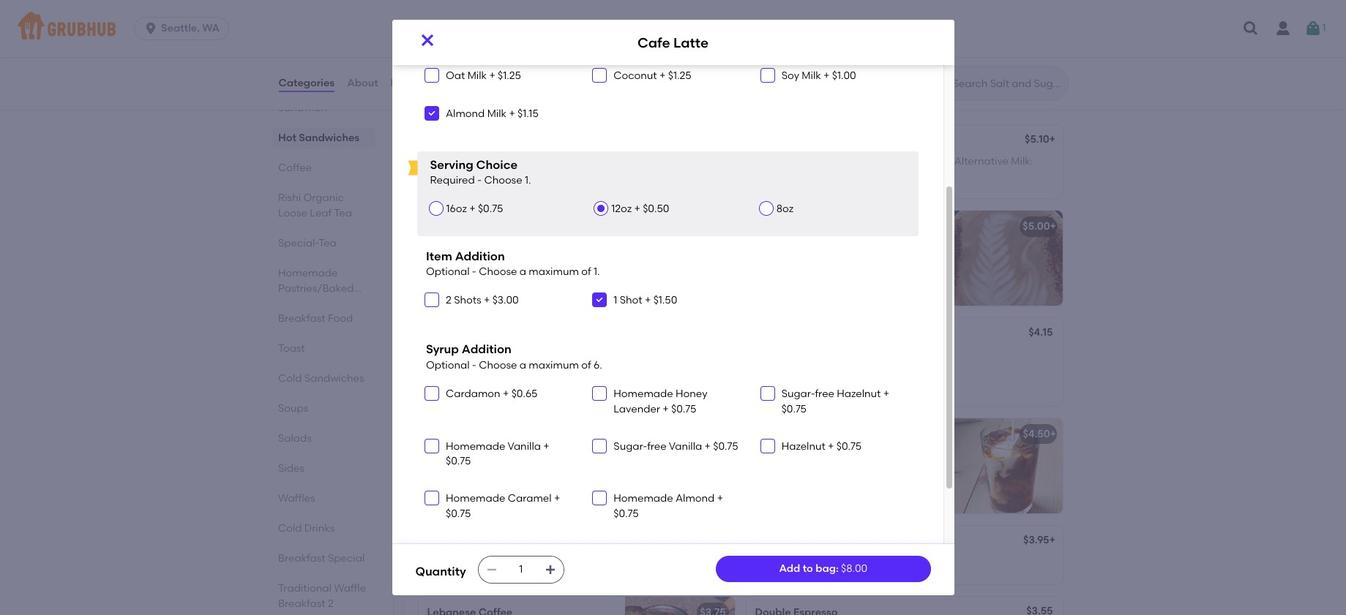 Task type: vqa. For each thing, say whether or not it's contained in the screenshot.
waffle
yes



Task type: describe. For each thing, give the bounding box(es) containing it.
20
[[880, 449, 892, 461]]

almond inside homemade almond + $0.75
[[676, 493, 715, 505]]

2 shots + $3.00
[[446, 295, 519, 307]]

soups
[[278, 403, 308, 415]]

hot for hot available in 8, 12, & 16 oz
[[427, 556, 445, 569]]

12, inside (seasonal). hot available in 8, 12, & 16 oz  alternative milk: almond, coconut, hemp, oat & soy
[[904, 155, 916, 168]]

hazelnut inside 'sugar-free hazelnut + $0.75'
[[837, 388, 881, 401]]

caramel, inside syrups made in house: almond, caramel, cardamom, mocha & vanilla.                       hot available in 8, 12, & 16 oz                                             alternative milks: almond, coconut, hemp, oat & soy
[[585, 349, 631, 362]]

hot for hot sandwiches
[[278, 132, 296, 144]]

cold sandwiches
[[278, 373, 364, 385]]

required
[[430, 174, 475, 187]]

oat inside syrups made in house: almond, caramel, cardamom, mocha & vanilla.                       hot available in 8, 12, & 16 oz                                             alternative milks: almond, coconut, hemp, oat & soy
[[584, 379, 604, 391]]

$1.15
[[518, 107, 539, 120]]

hot for hot chocolate
[[427, 536, 445, 548]]

mocha image
[[953, 211, 1063, 306]]

add
[[779, 563, 801, 575]]

+ inside homemade almond + $0.75
[[717, 493, 723, 505]]

hemp, inside "hot available in 8, 12, & 16 oz  alternative milks: almond, coconut, hemp, oat & soy"
[[476, 170, 509, 182]]

cold for cold brew
[[755, 428, 779, 440]]

espresso for cafe latte
[[489, 241, 533, 254]]

svg image for 2 shots
[[428, 296, 436, 305]]

breakfast inside 'breakfast sandwich'
[[278, 86, 325, 99]]

choose for item addition
[[479, 266, 517, 278]]

soy inside syrups made in house: almond, caramel, cardamom, mocha & vanilla.                       hot available in 8, 12, & 16 oz                                             alternative milks: almond, coconut, hemp, oat & soy
[[616, 379, 634, 391]]

salads
[[278, 433, 311, 445]]

maximum for item addition
[[529, 266, 579, 278]]

double shot espresso and steamed milk
[[427, 241, 601, 269]]

optional for item
[[426, 266, 470, 278]]

12, inside cold available in 12, 16, & 20 oz syrups made in house: almond, caramel, cardamom, mocha & vanilla
[[841, 449, 853, 461]]

about button
[[346, 57, 379, 110]]

alternative inside "hot available in 8, 12, & 16 oz  alternative milks: almond, coconut, hemp, oat & soy"
[[569, 155, 623, 168]]

categories
[[279, 77, 335, 89]]

americano
[[755, 536, 811, 548]]

optional for syrup
[[426, 359, 470, 372]]

categories button
[[278, 57, 335, 110]]

lettuce,
[[536, 32, 574, 44]]

16 inside syrups made in house: almond, caramel, cardamom, mocha & vanilla.                       hot available in 8, 12, & 16 oz                                             alternative milks: almond, coconut, hemp, oat & soy
[[628, 364, 638, 376]]

double for double shot espresso and steamed milk
[[427, 241, 463, 254]]

marinated chicken breast wrapped in pita bread with our homemade hummus, lettuce, tomatoes and artichoke.
[[427, 17, 710, 44]]

0 horizontal spatial cafe latte
[[427, 221, 481, 233]]

mocha inside syrups made in house: almond, caramel, cardamom, mocha & vanilla.                       hot available in 8, 12, & 16 oz                                             alternative milks: almond, coconut, hemp, oat & soy
[[427, 364, 462, 376]]

svg image for cardamon
[[428, 390, 436, 398]]

lebanese coffee image
[[625, 598, 735, 616]]

and for double shot espresso and hot water
[[863, 556, 883, 569]]

available inside (seasonal). hot available in 8, 12, & 16 oz  alternative milk: almond, coconut, hemp, oat & soy
[[834, 155, 879, 168]]

coconut, inside "hot available in 8, 12, & 16 oz  alternative milks: almond, coconut, hemp, oat & soy"
[[427, 170, 473, 182]]

sugar-free vanilla + $0.75
[[614, 441, 739, 453]]

item
[[426, 249, 452, 263]]

1 horizontal spatial vanilla
[[669, 441, 702, 453]]

shots
[[454, 295, 481, 307]]

homemade for homemade honey lavender
[[614, 388, 673, 401]]

cold brew
[[755, 428, 807, 440]]

milk for almond milk + $1.15
[[487, 107, 507, 120]]

1. for item addition
[[594, 266, 600, 278]]

pastries/baked
[[278, 283, 354, 295]]

+ inside 'sugar-free hazelnut + $0.75'
[[884, 388, 890, 401]]

svg image for homemade vanilla
[[428, 442, 436, 451]]

6.
[[594, 359, 602, 372]]

bread
[[638, 17, 668, 29]]

serving
[[430, 158, 474, 172]]

waffle
[[334, 583, 366, 595]]

sugar- for sugar-free hazelnut
[[782, 388, 815, 401]]

0 vertical spatial cafe latte
[[638, 34, 709, 51]]

svg image for homemade caramel
[[428, 495, 436, 503]]

1 horizontal spatial mocha
[[755, 221, 790, 233]]

$4.50 +
[[1023, 428, 1056, 440]]

12, inside syrups made in house: almond, caramel, cardamom, mocha & vanilla.                       hot available in 8, 12, & 16 oz                                             alternative milks: almond, coconut, hemp, oat & soy
[[603, 364, 616, 376]]

+ inside homemade caramel + $0.75
[[554, 493, 560, 505]]

made inside cold available in 12, 16, & 20 oz syrups made in house: almond, caramel, cardamom, mocha & vanilla
[[791, 464, 820, 476]]

Input item quantity number field
[[505, 557, 537, 584]]

a for milk options
[[520, 41, 526, 53]]

search icon image
[[930, 75, 947, 92]]

$0.50
[[643, 203, 670, 216]]

and for double shot espresso and steamed milk
[[535, 241, 555, 254]]

special-tea
[[278, 237, 336, 250]]

oz for hot available in 8, 12, & 16 oz  alternative milks: almond, coconut, hemp, oat & soy
[[555, 155, 566, 168]]

add to bag: $8.00
[[779, 563, 868, 575]]

food
[[328, 313, 353, 325]]

vanilla.
[[474, 364, 510, 376]]

svg image for sugar-free hazelnut
[[763, 390, 772, 398]]

of for item addition
[[581, 266, 591, 278]]

house: inside syrups made in house: almond, caramel, cardamom, mocha & vanilla.                       hot available in 8, 12, & 16 oz                                             alternative milks: almond, coconut, hemp, oat & soy
[[506, 349, 538, 362]]

Search Salt and Sugar Cafe and Bakery search field
[[951, 77, 1064, 91]]

soy milk + $1.00
[[782, 70, 856, 82]]

svg image for coconut
[[596, 71, 604, 80]]

oz for hot available in 8, 12, & 16 oz
[[555, 556, 566, 569]]

homemade vanilla + $0.75
[[446, 441, 550, 468]]

breakfast inside 'traditional waffle breakfast 2'
[[278, 598, 325, 611]]

$5.10
[[1025, 133, 1050, 145]]

breast
[[522, 17, 554, 29]]

organic
[[303, 192, 344, 204]]

almond, inside "hot available in 8, 12, & 16 oz  alternative milks: almond, coconut, hemp, oat & soy"
[[654, 155, 696, 168]]

$4.15
[[1029, 327, 1053, 339]]

0 vertical spatial almond
[[446, 107, 485, 120]]

homemade almond + $0.75
[[614, 493, 723, 520]]

$1.50
[[654, 295, 677, 307]]

leaf
[[310, 207, 331, 220]]

water
[[904, 556, 933, 569]]

1 horizontal spatial 2
[[446, 295, 452, 307]]

2 $1.25 from the left
[[668, 70, 692, 82]]

homemade pastries/baked goods breakfast food
[[278, 267, 354, 325]]

1 button
[[1305, 15, 1326, 42]]

in inside "hot available in 8, 12, & 16 oz  alternative milks: almond, coconut, hemp, oat & soy"
[[496, 155, 505, 168]]

goods
[[278, 298, 311, 310]]

cardamom, inside syrups made in house: almond, caramel, cardamom, mocha & vanilla.                       hot available in 8, 12, & 16 oz                                             alternative milks: almond, coconut, hemp, oat & soy
[[634, 349, 695, 362]]

caramel
[[508, 493, 552, 505]]

double for double espresso with equal amount of steamed milk.
[[427, 449, 463, 461]]

$4.15 button
[[746, 319, 1063, 406]]

in inside marinated chicken breast wrapped in pita bread with our homemade hummus, lettuce, tomatoes and artichoke.
[[604, 17, 613, 29]]

1 vertical spatial latte
[[454, 221, 481, 233]]

chocolate
[[448, 536, 501, 548]]

$4.50
[[1023, 428, 1050, 440]]

1 for 1 shot + $1.50
[[614, 295, 618, 307]]

0 horizontal spatial cafe
[[427, 221, 452, 233]]

tea inside rishi organic loose leaf tea
[[334, 207, 352, 220]]

seattle, wa button
[[134, 17, 235, 40]]

1. for milk options
[[594, 41, 600, 53]]

shot for cafe latte
[[465, 241, 486, 254]]

16oz
[[446, 203, 467, 216]]

svg image for homemade almond
[[596, 495, 604, 503]]

syrup
[[426, 343, 459, 357]]

cold available in 12, 16, & 20 oz syrups made in house: almond, caramel, cardamom, mocha & vanilla
[[755, 449, 912, 506]]

available for hot available in 8, 12, & 16 oz
[[448, 556, 493, 569]]

almond, inside (seasonal). hot available in 8, 12, & 16 oz  alternative milk: almond, coconut, hemp, oat & soy
[[755, 170, 797, 182]]

double espresso with equal amount of steamed milk.
[[427, 449, 689, 461]]

oz inside syrups made in house: almond, caramel, cardamom, mocha & vanilla.                       hot available in 8, 12, & 16 oz                                             alternative milks: almond, coconut, hemp, oat & soy
[[640, 364, 651, 376]]

8, inside "hot available in 8, 12, & 16 oz  alternative milks: almond, coconut, hemp, oat & soy"
[[507, 155, 516, 168]]

svg image for sugar-free vanilla
[[596, 442, 604, 451]]

addition for item addition
[[455, 249, 505, 263]]

amount
[[565, 449, 605, 461]]

oz inside (seasonal). hot available in 8, 12, & 16 oz  alternative milk: almond, coconut, hemp, oat & soy
[[941, 155, 952, 168]]

svg image for almond milk
[[428, 109, 436, 118]]

to
[[803, 563, 813, 575]]

+ inside homemade vanilla + $0.75
[[544, 441, 550, 453]]

almond, down vanilla.
[[456, 379, 498, 391]]

cappuccino
[[427, 328, 490, 341]]

oat inside (seasonal). hot available in 8, 12, & 16 oz  alternative milk: almond, coconut, hemp, oat & soy
[[883, 170, 903, 182]]

item addition optional - choose a maximum of 1.
[[426, 249, 600, 278]]

coconut, inside (seasonal). hot available in 8, 12, & 16 oz  alternative milk: almond, coconut, hemp, oat & soy
[[799, 170, 845, 182]]

16 inside "hot available in 8, 12, & 16 oz  alternative milks: almond, coconut, hemp, oat & soy"
[[543, 155, 553, 168]]

$0.75 inside 'sugar-free hazelnut + $0.75'
[[782, 403, 807, 416]]

sugar- for sugar-free vanilla
[[614, 441, 647, 453]]

rishi
[[278, 192, 301, 204]]

8, inside syrups made in house: almond, caramel, cardamom, mocha & vanilla.                       hot available in 8, 12, & 16 oz                                             alternative milks: almond, coconut, hemp, oat & soy
[[592, 364, 601, 376]]

1 $1.25 from the left
[[498, 70, 521, 82]]

$3.00
[[493, 295, 519, 307]]

optional for milk
[[426, 41, 470, 53]]

tomatoes
[[576, 32, 624, 44]]

sandwich
[[278, 102, 327, 114]]

a for item addition
[[520, 266, 526, 278]]

almond, inside cold available in 12, 16, & 20 oz syrups made in house: almond, caramel, cardamom, mocha & vanilla
[[869, 464, 910, 476]]

sandwiches for hot sandwiches
[[299, 132, 359, 144]]

oat inside "hot available in 8, 12, & 16 oz  alternative milks: almond, coconut, hemp, oat & soy"
[[511, 170, 530, 182]]

hot available in 8, 12, & 16 oz  alternative milks: almond, coconut, hemp, oat & soy button
[[418, 125, 735, 199]]

a for syrup addition
[[520, 359, 526, 372]]

choice
[[476, 158, 518, 172]]

12oz
[[611, 203, 632, 216]]

homemade for homemade caramel + $0.75
[[446, 493, 505, 505]]

cortado
[[427, 428, 470, 440]]

2 inside 'traditional waffle breakfast 2'
[[328, 598, 333, 611]]

- for serving
[[477, 174, 482, 187]]

cardamon + $0.65
[[446, 388, 538, 401]]

soy inside (seasonal). hot available in 8, 12, & 16 oz  alternative milk: almond, coconut, hemp, oat & soy
[[915, 170, 933, 182]]

1 vertical spatial tea
[[318, 237, 336, 250]]

brew
[[782, 428, 807, 440]]

milk.
[[666, 449, 689, 461]]

homemade for homemade almond + $0.75
[[614, 493, 673, 505]]

hot chocolate
[[427, 536, 501, 548]]

toast
[[278, 343, 305, 355]]

serving choice required - choose 1.
[[430, 158, 531, 187]]

syrup addition optional - choose a maximum of 6.
[[426, 343, 602, 372]]

espresso for americano
[[817, 556, 861, 569]]

coconut + $1.25
[[614, 70, 692, 82]]

3 breakfast from the top
[[278, 553, 325, 565]]

$4.00
[[694, 534, 722, 547]]

hot inside (seasonal). hot available in 8, 12, & 16 oz  alternative milk: almond, coconut, hemp, oat & soy
[[813, 155, 831, 168]]

$5.10 +
[[1025, 133, 1056, 145]]



Task type: locate. For each thing, give the bounding box(es) containing it.
cold for cold drinks
[[278, 523, 302, 535]]

0 horizontal spatial coffee
[[278, 162, 312, 174]]

of inside item addition optional - choose a maximum of 1.
[[581, 266, 591, 278]]

1 breakfast from the top
[[278, 86, 325, 99]]

svg image for cafe latte
[[418, 31, 436, 49]]

cold for cold sandwiches
[[278, 373, 302, 385]]

almond, left 6.
[[541, 349, 582, 362]]

- inside item addition optional - choose a maximum of 1.
[[472, 266, 477, 278]]

2 down traditional
[[328, 598, 333, 611]]

1. inside item addition optional - choose a maximum of 1.
[[594, 266, 600, 278]]

0 vertical spatial caramel,
[[585, 349, 631, 362]]

free down lavender
[[647, 441, 667, 453]]

homemade up lavender
[[614, 388, 673, 401]]

of for milk options
[[581, 41, 591, 53]]

1 vertical spatial with
[[511, 449, 532, 461]]

double
[[427, 241, 463, 254], [427, 449, 463, 461], [755, 556, 791, 569]]

svg image inside main navigation navigation
[[1243, 20, 1260, 37]]

1 vertical spatial double
[[427, 449, 463, 461]]

choose inside milk options optional - choose a maximum of 1.
[[479, 41, 517, 53]]

svg image for hazelnut
[[763, 442, 772, 451]]

12oz + $0.50
[[611, 203, 670, 216]]

1 vertical spatial mocha
[[427, 364, 462, 376]]

marinated
[[427, 17, 479, 29]]

1 shot + $1.50
[[614, 295, 677, 307]]

homemade inside homemade almond + $0.75
[[614, 493, 673, 505]]

0 vertical spatial 2
[[446, 295, 452, 307]]

cold for cold available in 12, 16, & 20 oz syrups made in house: almond, caramel, cardamom, mocha & vanilla
[[755, 449, 779, 461]]

coconut, inside syrups made in house: almond, caramel, cardamom, mocha & vanilla.                       hot available in 8, 12, & 16 oz                                             alternative milks: almond, coconut, hemp, oat & soy
[[500, 379, 546, 391]]

made
[[463, 349, 492, 362], [791, 464, 820, 476]]

milk left '$1.00'
[[802, 70, 821, 82]]

almond up "$4.00"
[[676, 493, 715, 505]]

main navigation navigation
[[0, 0, 1347, 57]]

wa
[[202, 22, 220, 34]]

svg image for 1 shot
[[596, 296, 604, 305]]

hot inside syrups made in house: almond, caramel, cardamom, mocha & vanilla.                       hot available in 8, 12, & 16 oz                                             alternative milks: almond, coconut, hemp, oat & soy
[[512, 364, 530, 376]]

1 inside button
[[1323, 22, 1326, 34]]

1 horizontal spatial sugar-
[[782, 388, 815, 401]]

milk
[[427, 256, 447, 269]]

cardamom, down hazelnut + $0.75
[[804, 478, 865, 491]]

homemade inside homemade caramel + $0.75
[[446, 493, 505, 505]]

1. inside milk options optional - choose a maximum of 1.
[[594, 41, 600, 53]]

syrups inside syrups made in house: almond, caramel, cardamom, mocha & vanilla.                       hot available in 8, 12, & 16 oz                                             alternative milks: almond, coconut, hemp, oat & soy
[[427, 349, 460, 362]]

wrapped
[[557, 17, 602, 29]]

0 horizontal spatial latte
[[454, 221, 481, 233]]

available inside cold available in 12, 16, & 20 oz syrups made in house: almond, caramel, cardamom, mocha & vanilla
[[781, 449, 827, 461]]

tea down leaf
[[318, 237, 336, 250]]

2 maximum from the top
[[529, 266, 579, 278]]

special
[[328, 553, 364, 565]]

- for syrup
[[472, 359, 477, 372]]

0 vertical spatial and
[[626, 32, 646, 44]]

1 vertical spatial a
[[520, 266, 526, 278]]

mocha down 20
[[867, 478, 902, 491]]

1 vertical spatial cafe
[[427, 221, 452, 233]]

1 vertical spatial coffee
[[278, 162, 312, 174]]

3 optional from the top
[[426, 359, 470, 372]]

oz for cold available in 12, 16, & 20 oz syrups made in house: almond, caramel, cardamom, mocha & vanilla
[[895, 449, 906, 461]]

a inside syrup addition optional - choose a maximum of 6.
[[520, 359, 526, 372]]

bag:
[[816, 563, 839, 575]]

milk inside milk options optional - choose a maximum of 1.
[[426, 24, 450, 38]]

hot available in 8, 12, & 16 oz
[[427, 556, 566, 569]]

cold left the drinks
[[278, 523, 302, 535]]

in inside (seasonal). hot available in 8, 12, & 16 oz  alternative milk: almond, coconut, hemp, oat & soy
[[882, 155, 891, 168]]

16 inside (seasonal). hot available in 8, 12, & 16 oz  alternative milk: almond, coconut, hemp, oat & soy
[[929, 155, 939, 168]]

1 vertical spatial and
[[535, 241, 555, 254]]

cold brew image
[[953, 418, 1063, 514]]

vanilla down + $0.75
[[669, 441, 702, 453]]

sandwiches up soups
[[304, 373, 364, 385]]

shot inside double shot espresso and steamed milk
[[465, 241, 486, 254]]

- up cardamon on the left of page
[[472, 359, 477, 372]]

milk left the $1.15
[[487, 107, 507, 120]]

marinated chicken breast wrapped in pita bread with our homemade hummus, lettuce, tomatoes and artichoke. button
[[418, 0, 735, 60]]

1. inside serving choice required - choose 1.
[[525, 174, 531, 187]]

traditional
[[278, 583, 331, 595]]

about
[[347, 77, 378, 89]]

2 horizontal spatial vanilla
[[755, 493, 788, 506]]

a inside item addition optional - choose a maximum of 1.
[[520, 266, 526, 278]]

coconut, up 16oz
[[427, 170, 473, 182]]

and inside marinated chicken breast wrapped in pita bread with our homemade hummus, lettuce, tomatoes and artichoke.
[[626, 32, 646, 44]]

vanilla inside cold available in 12, 16, & 20 oz syrups made in house: almond, caramel, cardamom, mocha & vanilla
[[755, 493, 788, 506]]

double down 'americano'
[[755, 556, 791, 569]]

$0.75
[[478, 203, 503, 216], [671, 403, 697, 416], [782, 403, 807, 416], [713, 441, 739, 453], [837, 441, 862, 453], [446, 455, 471, 468], [446, 508, 471, 520], [614, 508, 639, 520]]

0 vertical spatial mocha
[[755, 221, 790, 233]]

hazelnut down "brew"
[[782, 441, 826, 453]]

cardamom, up homemade honey lavender
[[634, 349, 695, 362]]

lavender
[[614, 403, 660, 416]]

double down cortado in the bottom of the page
[[427, 449, 463, 461]]

- down 'options' at the left top of the page
[[472, 41, 477, 53]]

1 horizontal spatial almond
[[676, 493, 715, 505]]

0 vertical spatial syrups
[[427, 349, 460, 362]]

breakfast up sandwich
[[278, 86, 325, 99]]

0 vertical spatial steamed
[[557, 241, 601, 254]]

milk options optional - choose a maximum of 1.
[[426, 24, 600, 53]]

made inside syrups made in house: almond, caramel, cardamom, mocha & vanilla.                       hot available in 8, 12, & 16 oz                                             alternative milks: almond, coconut, hemp, oat & soy
[[463, 349, 492, 362]]

breakfast up traditional
[[278, 553, 325, 565]]

1 horizontal spatial made
[[791, 464, 820, 476]]

0 vertical spatial 1
[[1323, 22, 1326, 34]]

mocha inside cold available in 12, 16, & 20 oz syrups made in house: almond, caramel, cardamom, mocha & vanilla
[[867, 478, 902, 491]]

0 horizontal spatial vanilla
[[508, 441, 541, 453]]

double up "milk"
[[427, 241, 463, 254]]

$1.25 down artichoke.
[[668, 70, 692, 82]]

2 horizontal spatial alternative
[[955, 155, 1009, 168]]

oz inside cold available in 12, 16, & 20 oz syrups made in house: almond, caramel, cardamom, mocha & vanilla
[[895, 449, 906, 461]]

shot right 'item'
[[465, 241, 486, 254]]

free for vanilla
[[647, 441, 667, 453]]

drinks
[[304, 523, 334, 535]]

0 horizontal spatial alternative
[[569, 155, 623, 168]]

+ $0.75
[[660, 403, 697, 416]]

hot inside "hot available in 8, 12, & 16 oz  alternative milks: almond, coconut, hemp, oat & soy"
[[427, 155, 445, 168]]

espresso down cortado in the bottom of the page
[[465, 449, 509, 461]]

tea
[[334, 207, 352, 220], [318, 237, 336, 250]]

0 vertical spatial with
[[670, 17, 691, 29]]

svg image
[[1243, 20, 1260, 37], [418, 31, 436, 49], [428, 296, 436, 305], [428, 390, 436, 398], [763, 390, 772, 398], [428, 442, 436, 451], [596, 442, 604, 451], [763, 442, 772, 451], [596, 495, 604, 503]]

0 vertical spatial cafe
[[638, 34, 670, 51]]

maximum for syrup addition
[[529, 359, 579, 372]]

choose inside item addition optional - choose a maximum of 1.
[[479, 266, 517, 278]]

0 vertical spatial addition
[[455, 249, 505, 263]]

0 vertical spatial espresso
[[489, 241, 533, 254]]

oz inside "hot available in 8, 12, & 16 oz  alternative milks: almond, coconut, hemp, oat & soy"
[[555, 155, 566, 168]]

2 horizontal spatial and
[[863, 556, 883, 569]]

svg image up cold brew
[[763, 390, 772, 398]]

16,
[[856, 449, 868, 461]]

1 horizontal spatial coconut,
[[500, 379, 546, 391]]

0 vertical spatial maximum
[[529, 41, 579, 53]]

svg image down cortado in the bottom of the page
[[428, 442, 436, 451]]

hot down sandwich
[[278, 132, 296, 144]]

2 vertical spatial and
[[863, 556, 883, 569]]

$0.75 inside homemade caramel + $0.75
[[446, 508, 471, 520]]

options
[[452, 24, 498, 38]]

breakfast down traditional
[[278, 598, 325, 611]]

0 vertical spatial latte
[[674, 34, 709, 51]]

svg image left shots
[[428, 296, 436, 305]]

with
[[670, 17, 691, 29], [511, 449, 532, 461]]

0 horizontal spatial syrups
[[427, 349, 460, 362]]

1 a from the top
[[520, 41, 526, 53]]

sugar- up "brew"
[[782, 388, 815, 401]]

$1.25 down milk options optional - choose a maximum of 1.
[[498, 70, 521, 82]]

milks: down syrup
[[427, 379, 454, 391]]

milks: inside "hot available in 8, 12, & 16 oz  alternative milks: almond, coconut, hemp, oat & soy"
[[625, 155, 652, 168]]

homemade
[[427, 32, 485, 44]]

addition for syrup addition
[[462, 343, 512, 357]]

coconut, down (seasonal).
[[799, 170, 845, 182]]

shot for americano
[[793, 556, 815, 569]]

2 vertical spatial double
[[755, 556, 791, 569]]

1 horizontal spatial hemp,
[[549, 379, 582, 391]]

breakfast sandwich
[[278, 86, 327, 114]]

$0.75 inside homemade vanilla + $0.75
[[446, 455, 471, 468]]

hazelnut + $0.75
[[782, 441, 862, 453]]

almond, up $0.50
[[654, 155, 696, 168]]

1 vertical spatial house:
[[834, 464, 866, 476]]

maximum inside milk options optional - choose a maximum of 1.
[[529, 41, 579, 53]]

almond, down 20
[[869, 464, 910, 476]]

artichoke.
[[649, 32, 698, 44]]

sugar-free hazelnut + $0.75
[[782, 388, 890, 416]]

house: up vanilla.
[[506, 349, 538, 362]]

0 horizontal spatial almond
[[446, 107, 485, 120]]

$1.25
[[498, 70, 521, 82], [668, 70, 692, 82]]

2 vertical spatial optional
[[426, 359, 470, 372]]

0 horizontal spatial milks:
[[427, 379, 454, 391]]

homemade inside homemade vanilla + $0.75
[[446, 441, 505, 453]]

cafe down 16oz
[[427, 221, 452, 233]]

svg image for soy milk
[[763, 71, 772, 80]]

2 left shots
[[446, 295, 452, 307]]

0 vertical spatial coffee
[[416, 90, 468, 109]]

0 horizontal spatial cardamom,
[[634, 349, 695, 362]]

oz
[[555, 155, 566, 168], [941, 155, 952, 168], [640, 364, 651, 376], [895, 449, 906, 461], [555, 556, 566, 569]]

cafe latte down 16oz
[[427, 221, 481, 233]]

breakfast special
[[278, 553, 364, 565]]

homemade down cortado in the bottom of the page
[[446, 441, 505, 453]]

svg image left cardamon on the left of page
[[428, 390, 436, 398]]

espresso right to
[[817, 556, 861, 569]]

homemade caramel + $0.75
[[446, 493, 560, 520]]

and inside double shot espresso and steamed milk
[[535, 241, 555, 254]]

coconut
[[614, 70, 657, 82]]

addition right 'item'
[[455, 249, 505, 263]]

hot down the hot chocolate in the left of the page
[[427, 556, 445, 569]]

alternative inside (seasonal). hot available in 8, 12, & 16 oz  alternative milk: almond, coconut, hemp, oat & soy
[[955, 155, 1009, 168]]

vanilla inside homemade vanilla + $0.75
[[508, 441, 541, 453]]

hot
[[278, 132, 296, 144], [427, 155, 445, 168], [813, 155, 831, 168], [512, 364, 530, 376], [427, 536, 445, 548], [427, 556, 445, 569]]

with left equal
[[511, 449, 532, 461]]

optional down marinated
[[426, 41, 470, 53]]

free inside 'sugar-free hazelnut + $0.75'
[[815, 388, 835, 401]]

1 vertical spatial espresso
[[465, 449, 509, 461]]

1 vertical spatial optional
[[426, 266, 470, 278]]

optional down 'item'
[[426, 266, 470, 278]]

1 horizontal spatial house:
[[834, 464, 866, 476]]

loose
[[278, 207, 307, 220]]

12, inside "hot available in 8, 12, & 16 oz  alternative milks: almond, coconut, hemp, oat & soy"
[[518, 155, 530, 168]]

1 horizontal spatial alternative
[[654, 364, 708, 376]]

svg image down cold brew
[[763, 442, 772, 451]]

1 horizontal spatial cardamom,
[[804, 478, 865, 491]]

milk up almond milk + $1.15
[[468, 70, 487, 82]]

svg image left 1 button
[[1243, 20, 1260, 37]]

2 horizontal spatial hemp,
[[848, 170, 881, 182]]

cold down cold brew
[[755, 449, 779, 461]]

milks: inside syrups made in house: almond, caramel, cardamom, mocha & vanilla.                       hot available in 8, 12, & 16 oz                                             alternative milks: almond, coconut, hemp, oat & soy
[[427, 379, 454, 391]]

addition inside item addition optional - choose a maximum of 1.
[[455, 249, 505, 263]]

hazelnut up 16,
[[837, 388, 881, 401]]

hot up the $0.65 at the bottom of page
[[512, 364, 530, 376]]

1 vertical spatial made
[[791, 464, 820, 476]]

in
[[604, 17, 613, 29], [496, 155, 505, 168], [882, 155, 891, 168], [495, 349, 503, 362], [581, 364, 590, 376], [830, 449, 839, 461], [823, 464, 831, 476], [496, 556, 505, 569]]

hot
[[885, 556, 902, 569]]

house:
[[506, 349, 538, 362], [834, 464, 866, 476]]

homemade up 'pastries/baked'
[[278, 267, 337, 280]]

honey
[[676, 388, 708, 401]]

almond milk + $1.15
[[446, 107, 539, 120]]

vanilla down the $0.65 at the bottom of page
[[508, 441, 541, 453]]

free for hazelnut
[[815, 388, 835, 401]]

shot left 'bag:'
[[793, 556, 815, 569]]

choose up cardamon + $0.65 on the bottom left of the page
[[479, 359, 517, 372]]

4 breakfast from the top
[[278, 598, 325, 611]]

homemade down milk.
[[614, 493, 673, 505]]

cafe down bread
[[638, 34, 670, 51]]

0 vertical spatial house:
[[506, 349, 538, 362]]

vanilla up 'americano'
[[755, 493, 788, 506]]

coffee up rishi
[[278, 162, 312, 174]]

hummus,
[[488, 32, 534, 44]]

0 horizontal spatial caramel,
[[585, 349, 631, 362]]

hot up quantity
[[427, 536, 445, 548]]

caramel,
[[585, 349, 631, 362], [755, 478, 802, 491]]

quantity
[[416, 566, 466, 580]]

svg image for 1
[[1305, 20, 1323, 37]]

milk for oat milk + $1.25
[[468, 70, 487, 82]]

$0.75 inside homemade almond + $0.75
[[614, 508, 639, 520]]

almond down oat milk + $1.25
[[446, 107, 485, 120]]

svg image down amount
[[596, 495, 604, 503]]

made up vanilla.
[[463, 349, 492, 362]]

1 horizontal spatial coffee
[[416, 90, 468, 109]]

sandwiches down sandwich
[[299, 132, 359, 144]]

latte down our
[[674, 34, 709, 51]]

alternative up 12oz
[[569, 155, 623, 168]]

0 vertical spatial cardamom,
[[634, 349, 695, 362]]

- for milk
[[472, 41, 477, 53]]

hot right (seasonal).
[[813, 155, 831, 168]]

hemp, inside syrups made in house: almond, caramel, cardamom, mocha & vanilla.                       hot available in 8, 12, & 16 oz                                             alternative milks: almond, coconut, hemp, oat & soy
[[549, 379, 582, 391]]

double inside double shot espresso and steamed milk
[[427, 241, 463, 254]]

syrups down cold brew
[[755, 464, 788, 476]]

cold inside cold available in 12, 16, & 20 oz syrups made in house: almond, caramel, cardamom, mocha & vanilla
[[755, 449, 779, 461]]

1 vertical spatial syrups
[[755, 464, 788, 476]]

1 vertical spatial sugar-
[[614, 441, 647, 453]]

cardamom, inside cold available in 12, 16, & 20 oz syrups made in house: almond, caramel, cardamom, mocha & vanilla
[[804, 478, 865, 491]]

maximum for milk options
[[529, 41, 579, 53]]

0 vertical spatial sandwiches
[[299, 132, 359, 144]]

1 horizontal spatial $1.25
[[668, 70, 692, 82]]

breakfast inside homemade pastries/baked goods breakfast food
[[278, 313, 325, 325]]

cafe latte image
[[625, 211, 735, 306]]

milk
[[426, 24, 450, 38], [468, 70, 487, 82], [802, 70, 821, 82], [487, 107, 507, 120]]

choose for syrup addition
[[479, 359, 517, 372]]

optional inside milk options optional - choose a maximum of 1.
[[426, 41, 470, 53]]

2 horizontal spatial coconut,
[[799, 170, 845, 182]]

- for item
[[472, 266, 477, 278]]

double for double shot espresso and hot water
[[755, 556, 791, 569]]

hot available in 8, 12, & 16 oz  alternative milks: almond, coconut, hemp, oat & soy
[[427, 155, 696, 182]]

milks: up 12oz + $0.50
[[625, 155, 652, 168]]

2 breakfast from the top
[[278, 313, 325, 325]]

0 horizontal spatial made
[[463, 349, 492, 362]]

1 for 1
[[1323, 22, 1326, 34]]

1 vertical spatial cardamom,
[[804, 478, 865, 491]]

tea right leaf
[[334, 207, 352, 220]]

1 vertical spatial 1.
[[525, 174, 531, 187]]

almond, down (seasonal).
[[755, 170, 797, 182]]

svg image for homemade honey lavender
[[596, 390, 604, 398]]

svg image for seattle, wa
[[144, 21, 158, 36]]

hemp, inside (seasonal). hot available in 8, 12, & 16 oz  alternative milk: almond, coconut, hemp, oat & soy
[[848, 170, 881, 182]]

syrups down 'cappuccino'
[[427, 349, 460, 362]]

choose for serving choice
[[484, 174, 523, 187]]

chicken
[[481, 17, 520, 29]]

caramel, inside cold available in 12, 16, & 20 oz syrups made in house: almond, caramel, cardamom, mocha & vanilla
[[755, 478, 802, 491]]

with inside marinated chicken breast wrapped in pita bread with our homemade hummus, lettuce, tomatoes and artichoke.
[[670, 17, 691, 29]]

choose down the chicken
[[479, 41, 517, 53]]

a inside milk options optional - choose a maximum of 1.
[[520, 41, 526, 53]]

1 horizontal spatial steamed
[[619, 449, 664, 461]]

(seasonal).
[[755, 155, 811, 168]]

1 horizontal spatial 1
[[1323, 22, 1326, 34]]

svg image down marinated
[[418, 31, 436, 49]]

- up shots
[[472, 266, 477, 278]]

equal
[[535, 449, 563, 461]]

1 vertical spatial shot
[[793, 556, 815, 569]]

available for hot available in 8, 12, & 16 oz  alternative milks: almond, coconut, hemp, oat & soy
[[448, 155, 493, 168]]

special-
[[278, 237, 318, 250]]

traditional waffle breakfast 2
[[278, 583, 366, 611]]

1 horizontal spatial caramel,
[[755, 478, 802, 491]]

choose up $3.00
[[479, 266, 517, 278]]

with up artichoke.
[[670, 17, 691, 29]]

soy inside "hot available in 8, 12, & 16 oz  alternative milks: almond, coconut, hemp, oat & soy"
[[543, 170, 561, 182]]

milk left 'options' at the left top of the page
[[426, 24, 450, 38]]

optional inside item addition optional - choose a maximum of 1.
[[426, 266, 470, 278]]

pita
[[616, 17, 635, 29]]

svg image for oat milk
[[428, 71, 436, 80]]

- inside syrup addition optional - choose a maximum of 6.
[[472, 359, 477, 372]]

of
[[581, 41, 591, 53], [581, 266, 591, 278], [581, 359, 591, 372], [607, 449, 617, 461]]

of inside milk options optional - choose a maximum of 1.
[[581, 41, 591, 53]]

svg image
[[1305, 20, 1323, 37], [144, 21, 158, 36], [428, 71, 436, 80], [596, 71, 604, 80], [763, 71, 772, 80], [428, 109, 436, 118], [596, 296, 604, 305], [596, 390, 604, 398], [428, 495, 436, 503], [486, 565, 498, 576], [545, 565, 556, 576]]

milk:
[[1011, 155, 1033, 168]]

2 vertical spatial 1.
[[594, 266, 600, 278]]

1 optional from the top
[[426, 41, 470, 53]]

hot for hot available in 8, 12, & 16 oz  alternative milks: almond, coconut, hemp, oat & soy
[[427, 155, 445, 168]]

0 horizontal spatial house:
[[506, 349, 538, 362]]

espresso
[[489, 241, 533, 254], [465, 449, 509, 461], [817, 556, 861, 569]]

milks:
[[625, 155, 652, 168], [427, 379, 454, 391]]

1 vertical spatial milks:
[[427, 379, 454, 391]]

cold left "brew"
[[755, 428, 779, 440]]

0 vertical spatial a
[[520, 41, 526, 53]]

1 horizontal spatial syrups
[[755, 464, 788, 476]]

1 horizontal spatial free
[[815, 388, 835, 401]]

- inside milk options optional - choose a maximum of 1.
[[472, 41, 477, 53]]

steamed inside double shot espresso and steamed milk
[[557, 241, 601, 254]]

sugar-
[[782, 388, 815, 401], [614, 441, 647, 453]]

latte down 16oz + $0.75
[[454, 221, 481, 233]]

svg image inside seattle, wa 'button'
[[144, 21, 158, 36]]

cafe
[[638, 34, 670, 51], [427, 221, 452, 233]]

homemade up chocolate
[[446, 493, 505, 505]]

sandwiches for cold sandwiches
[[304, 373, 364, 385]]

hot up required
[[427, 155, 445, 168]]

8oz
[[777, 203, 794, 216]]

0 horizontal spatial hazelnut
[[782, 441, 826, 453]]

cafe latte
[[638, 34, 709, 51], [427, 221, 481, 233]]

syrups inside cold available in 12, 16, & 20 oz syrups made in house: almond, caramel, cardamom, mocha & vanilla
[[755, 464, 788, 476]]

alternative up honey
[[654, 364, 708, 376]]

svg image right equal
[[596, 442, 604, 451]]

coconut,
[[427, 170, 473, 182], [799, 170, 845, 182], [500, 379, 546, 391]]

16oz + $0.75
[[446, 203, 503, 216]]

1 horizontal spatial shot
[[793, 556, 815, 569]]

breakfast down goods
[[278, 313, 325, 325]]

available
[[448, 155, 493, 168], [834, 155, 879, 168], [533, 364, 579, 376], [781, 449, 827, 461], [448, 556, 493, 569]]

0 vertical spatial optional
[[426, 41, 470, 53]]

0 horizontal spatial steamed
[[557, 241, 601, 254]]

$3.95
[[1024, 534, 1050, 547]]

1 vertical spatial maximum
[[529, 266, 579, 278]]

2 vertical spatial mocha
[[867, 478, 902, 491]]

0 horizontal spatial 1
[[614, 295, 618, 307]]

8, inside (seasonal). hot available in 8, 12, & 16 oz  alternative milk: almond, coconut, hemp, oat & soy
[[893, 155, 902, 168]]

1 vertical spatial 1
[[614, 295, 618, 307]]

homemade inside homemade pastries/baked goods breakfast food
[[278, 267, 337, 280]]

2 vertical spatial espresso
[[817, 556, 861, 569]]

2 optional from the top
[[426, 266, 470, 278]]

3 a from the top
[[520, 359, 526, 372]]

free up hazelnut + $0.75
[[815, 388, 835, 401]]

milk for soy milk + $1.00
[[802, 70, 821, 82]]

cold down 'toast'
[[278, 373, 302, 385]]

optional down syrup
[[426, 359, 470, 372]]

2 a from the top
[[520, 266, 526, 278]]

sugar- down lavender
[[614, 441, 647, 453]]

1 vertical spatial addition
[[462, 343, 512, 357]]

1 vertical spatial hazelnut
[[782, 441, 826, 453]]

0 vertical spatial hazelnut
[[837, 388, 881, 401]]

1 vertical spatial caramel,
[[755, 478, 802, 491]]

mocha down syrup
[[427, 364, 462, 376]]

1 horizontal spatial milks:
[[625, 155, 652, 168]]

alternative inside syrups made in house: almond, caramel, cardamom, mocha & vanilla.                       hot available in 8, 12, & 16 oz                                             alternative milks: almond, coconut, hemp, oat & soy
[[654, 364, 708, 376]]

0 horizontal spatial hemp,
[[476, 170, 509, 182]]

house: inside cold available in 12, 16, & 20 oz syrups made in house: almond, caramel, cardamom, mocha & vanilla
[[834, 464, 866, 476]]

maximum inside syrup addition optional - choose a maximum of 6.
[[529, 359, 579, 372]]

choose down choice
[[484, 174, 523, 187]]

1.
[[594, 41, 600, 53], [525, 174, 531, 187], [594, 266, 600, 278]]

homemade for homemade vanilla + $0.75
[[446, 441, 505, 453]]

house: down 16,
[[834, 464, 866, 476]]

3 maximum from the top
[[529, 359, 579, 372]]

optional inside syrup addition optional - choose a maximum of 6.
[[426, 359, 470, 372]]

choose for milk options
[[479, 41, 517, 53]]

(seasonal). hot available in 8, 12, & 16 oz  alternative milk: almond, coconut, hemp, oat & soy
[[755, 155, 1033, 182]]

choose
[[479, 41, 517, 53], [484, 174, 523, 187], [479, 266, 517, 278], [479, 359, 517, 372]]

of for syrup addition
[[581, 359, 591, 372]]

rishi organic loose leaf tea
[[278, 192, 352, 220]]

0 vertical spatial 1.
[[594, 41, 600, 53]]

of inside syrup addition optional - choose a maximum of 6.
[[581, 359, 591, 372]]

homemade for homemade pastries/baked goods breakfast food
[[278, 267, 337, 280]]

0 horizontal spatial 2
[[328, 598, 333, 611]]

cardamon
[[446, 388, 501, 401]]

addition
[[455, 249, 505, 263], [462, 343, 512, 357]]

2 vertical spatial a
[[520, 359, 526, 372]]

available inside syrups made in house: almond, caramel, cardamom, mocha & vanilla.                       hot available in 8, 12, & 16 oz                                             alternative milks: almond, coconut, hemp, oat & soy
[[533, 364, 579, 376]]

0 horizontal spatial with
[[511, 449, 532, 461]]

coconut, down syrup addition optional - choose a maximum of 6.
[[500, 379, 546, 391]]

caramel, down cold brew
[[755, 478, 802, 491]]

0 horizontal spatial shot
[[465, 241, 486, 254]]

oat milk + $1.25
[[446, 70, 521, 82]]

1 maximum from the top
[[529, 41, 579, 53]]

2 vertical spatial maximum
[[529, 359, 579, 372]]

available for cold available in 12, 16, & 20 oz syrups made in house: almond, caramel, cardamom, mocha & vanilla
[[781, 449, 827, 461]]

1 horizontal spatial cafe latte
[[638, 34, 709, 51]]

$4.00 +
[[694, 534, 728, 547]]

coffee down reviews
[[416, 90, 468, 109]]



